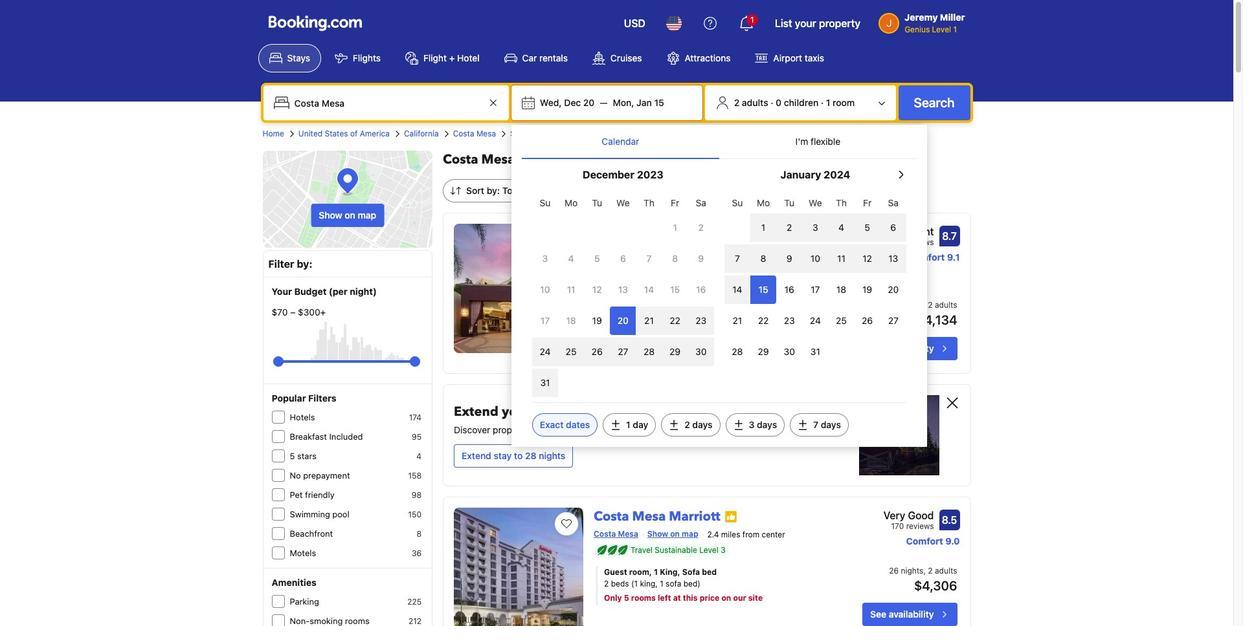 Task type: vqa. For each thing, say whether or not it's contained in the screenshot.
Most
no



Task type: locate. For each thing, give the bounding box(es) containing it.
2 inside guest room, 1 king, sofa bed 2 beds (1 king, 1 sofa bed) only 5 rooms left at this price on our site
[[604, 579, 609, 589]]

15 January 2024 checkbox
[[750, 276, 776, 304]]

14 inside option
[[733, 284, 742, 295]]

extend up discover
[[454, 403, 498, 421]]

costa inside 'extend your stay in costa mesa discover properties made for stays of 28 nights or more – many with reduced rates'
[[577, 403, 613, 421]]

search inside button
[[914, 95, 955, 110]]

your left exact
[[502, 403, 530, 421]]

dates
[[566, 420, 590, 431]]

attractions
[[685, 52, 731, 63]]

costa mesa up mesa:
[[453, 129, 496, 139]]

1 30 from the left
[[695, 346, 707, 357]]

0 horizontal spatial 31
[[540, 377, 550, 388]]

1 vertical spatial nights
[[539, 451, 565, 462]]

2 29 from the left
[[758, 346, 769, 357]]

21 cell
[[636, 304, 662, 335]]

22 December 2023 checkbox
[[662, 307, 688, 335]]

1 grid from the left
[[532, 190, 714, 398]]

stay inside 'extend your stay in costa mesa discover properties made for stays of 28 nights or more – many with reduced rates'
[[534, 403, 559, 421]]

breakfast included
[[290, 432, 363, 442]]

travel for mesa
[[631, 546, 653, 555]]

17 up balcony
[[811, 284, 820, 295]]

16
[[696, 284, 706, 295], [785, 284, 794, 295]]

see availability down 27 checkbox on the right
[[870, 343, 934, 354]]

13
[[889, 253, 898, 264], [618, 284, 628, 295]]

15 December 2023 checkbox
[[662, 276, 688, 304]]

6 for 6 january 2024 option
[[891, 222, 896, 233]]

stays inside 'extend your stay in costa mesa discover properties made for stays of 28 nights or more – many with reduced rates'
[[578, 425, 600, 436]]

24 down balcony
[[810, 315, 821, 326]]

30 right 29 december 2023 option
[[695, 346, 707, 357]]

23 down the traditional, guest room, 2 queen, city view, balcony link
[[696, 315, 707, 326]]

1 horizontal spatial 18
[[836, 284, 846, 295]]

0 vertical spatial extend
[[454, 403, 498, 421]]

1 days from the left
[[692, 420, 713, 431]]

1 travel from the top
[[631, 280, 653, 289]]

for inside 'extend your stay in costa mesa discover properties made for stays of 28 nights or more – many with reduced rates'
[[564, 425, 575, 436]]

th for 2023
[[644, 197, 655, 208]]

nights left 'or'
[[627, 425, 652, 436]]

1 vertical spatial stay
[[494, 451, 512, 462]]

1 down miller
[[953, 25, 957, 34]]

1 16 from the left
[[696, 284, 706, 295]]

0 vertical spatial travel
[[631, 280, 653, 289]]

6 inside 'checkbox'
[[620, 253, 626, 264]]

1 left queen
[[604, 313, 608, 323]]

1 horizontal spatial 13
[[889, 253, 898, 264]]

20 January 2024 checkbox
[[880, 276, 906, 304]]

8 January 2024 checkbox
[[750, 245, 776, 273]]

prepayment
[[303, 471, 350, 481]]

fr for 2023
[[671, 197, 679, 208]]

of inside 'extend your stay in costa mesa discover properties made for stays of 28 nights or more – many with reduced rates'
[[602, 425, 611, 436]]

14 for 14 checkbox
[[644, 284, 654, 295]]

1 horizontal spatial 23
[[784, 315, 795, 326]]

12
[[863, 253, 872, 264], [592, 284, 602, 295]]

for
[[545, 185, 557, 196], [564, 425, 575, 436]]

30
[[695, 346, 707, 357], [784, 346, 795, 357]]

0 horizontal spatial search
[[510, 129, 536, 139]]

stays right exact
[[578, 425, 600, 436]]

adults
[[742, 97, 768, 108], [935, 300, 957, 310], [935, 566, 957, 576]]

scored 8.5 element
[[939, 510, 960, 531]]

2 we from the left
[[809, 197, 822, 208]]

13 up traditional, at the top of page
[[618, 284, 628, 295]]

0 vertical spatial sustainable
[[655, 280, 697, 289]]

availability down 26 nights , 2 adults $4,306
[[889, 609, 934, 620]]

1 mo from the left
[[565, 197, 578, 208]]

26 December 2023 checkbox
[[584, 338, 610, 366]]

9 cell
[[776, 242, 802, 273]]

of
[[350, 129, 358, 139], [645, 224, 658, 242], [602, 425, 611, 436]]

2 th from the left
[[836, 197, 847, 208]]

2 horizontal spatial nights
[[901, 566, 924, 576]]

sofa
[[666, 579, 681, 589]]

29 inside cell
[[670, 346, 681, 357]]

28
[[644, 346, 655, 357], [732, 346, 743, 357], [613, 425, 624, 436], [525, 451, 536, 462]]

1 vertical spatial map
[[682, 264, 698, 273]]

sa up 6 cell
[[888, 197, 899, 208]]

costa mesa down costa mesa marriott
[[594, 530, 638, 539]]

25 December 2023 checkbox
[[558, 338, 584, 366]]

2 su from the left
[[732, 197, 743, 208]]

7 inside checkbox
[[735, 253, 740, 264]]

7 inside option
[[647, 253, 652, 264]]

22 down room, at the top right of page
[[670, 315, 680, 326]]

tu
[[592, 197, 602, 208], [784, 197, 794, 208]]

· left 0
[[771, 97, 773, 108]]

level down miller
[[932, 25, 951, 34]]

0 horizontal spatial we
[[616, 197, 630, 208]]

0 horizontal spatial of
[[350, 129, 358, 139]]

6 up 391
[[891, 222, 896, 233]]

1 vertical spatial for
[[564, 425, 575, 436]]

1 horizontal spatial of
[[602, 425, 611, 436]]

0 horizontal spatial 9
[[698, 253, 704, 264]]

22 down the view,
[[758, 315, 769, 326]]

7 right rates
[[813, 420, 818, 431]]

11 January 2024 checkbox
[[828, 245, 854, 273]]

31 cell
[[532, 366, 558, 398]]

night)
[[350, 286, 377, 297]]

30 January 2024 checkbox
[[776, 338, 802, 366]]

guest inside guest room, 1 king, sofa bed 2 beds (1 king, 1 sofa bed) only 5 rooms left at this price on our site
[[604, 568, 627, 577]]

1 horizontal spatial 25
[[836, 315, 847, 326]]

1 left list
[[750, 15, 754, 25]]

grid
[[532, 190, 714, 398], [724, 190, 906, 366]]

costa mesa down the portfolio
[[594, 264, 638, 273]]

20 inside cell
[[618, 315, 629, 326]]

december
[[583, 169, 635, 181]]

22 inside checkbox
[[758, 315, 769, 326]]

2 30 from the left
[[784, 346, 795, 357]]

2 horizontal spatial of
[[645, 224, 658, 242]]

1 su from the left
[[540, 197, 551, 208]]

14 up 'city'
[[733, 284, 742, 295]]

12 January 2024 checkbox
[[854, 245, 880, 273]]

we for january
[[809, 197, 822, 208]]

4 right 3 december 2023 checkbox
[[568, 253, 574, 264]]

24 cell
[[532, 335, 558, 366]]

reviews inside very good 170 reviews
[[906, 522, 934, 531]]

0 horizontal spatial 13
[[618, 284, 628, 295]]

2 horizontal spatial 4
[[839, 222, 844, 233]]

adults for $4,134
[[935, 300, 957, 310]]

8 inside 8 checkbox
[[672, 253, 678, 264]]

stay up made
[[534, 403, 559, 421]]

swimming pool
[[290, 510, 349, 520]]

picks
[[520, 185, 543, 196]]

adults inside dropdown button
[[742, 97, 768, 108]]

see
[[870, 343, 886, 354], [870, 609, 886, 620]]

29 for 29 january 2024 option
[[758, 346, 769, 357]]

1 horizontal spatial search
[[914, 95, 955, 110]]

show on map
[[319, 210, 376, 221], [647, 264, 698, 273], [647, 530, 698, 539]]

1 vertical spatial 27
[[618, 346, 628, 357]]

17 inside checkbox
[[811, 284, 820, 295]]

1 14 from the left
[[644, 284, 654, 295]]

mo down long
[[565, 197, 578, 208]]

fr up 5 cell
[[863, 197, 872, 208]]

1 left 2 'option'
[[761, 222, 765, 233]]

properties inside 'extend your stay in costa mesa discover properties made for stays of 28 nights or more – many with reduced rates'
[[493, 425, 536, 436]]

21
[[644, 315, 654, 326], [733, 315, 742, 326]]

calendar button
[[522, 125, 719, 159]]

or
[[655, 425, 663, 436]]

6 inside option
[[891, 222, 896, 233]]

2 horizontal spatial 8
[[761, 253, 766, 264]]

popular filters
[[272, 393, 336, 404]]

2 see availability link from the top
[[862, 603, 957, 627]]

11 inside option
[[567, 284, 575, 295]]

2 vertical spatial 26
[[889, 566, 899, 576]]

extend for stay
[[462, 451, 491, 462]]

0 vertical spatial 27
[[888, 315, 899, 326]]

your right list
[[795, 17, 816, 29]]

21 December 2023 checkbox
[[636, 307, 662, 335]]

sustainable up room, at the top right of page
[[655, 280, 697, 289]]

16 up the traditional, guest room, 2 queen, city view, balcony link
[[696, 284, 706, 295]]

availability for costa mesa marriott
[[889, 609, 934, 620]]

2 vertical spatial 4
[[417, 452, 422, 462]]

costa inside avenue of the arts costa mesa, a tribute portfolio hotel
[[714, 224, 749, 242]]

9 inside checkbox
[[698, 253, 704, 264]]

comfort down good
[[906, 536, 943, 547]]

25 inside checkbox
[[836, 315, 847, 326]]

11 inside "option"
[[837, 253, 845, 264]]

0 horizontal spatial 7
[[647, 253, 652, 264]]

23 for 23 option
[[784, 315, 795, 326]]

23 inside checkbox
[[696, 315, 707, 326]]

Where are you going? field
[[289, 91, 486, 115]]

0 horizontal spatial 14
[[644, 284, 654, 295]]

fr up 1 december 2023 checkbox
[[671, 197, 679, 208]]

fr for 2024
[[863, 197, 872, 208]]

only
[[604, 594, 622, 603]]

6 December 2023 checkbox
[[610, 245, 636, 273]]

center
[[762, 530, 785, 540]]

13 January 2024 checkbox
[[880, 245, 906, 273]]

$4,134
[[916, 313, 957, 328]]

15 inside checkbox
[[759, 284, 768, 295]]

level down 2.4
[[699, 546, 719, 555]]

10 for 10 december 2023 checkbox
[[540, 284, 550, 295]]

10 left 11 option
[[540, 284, 550, 295]]

4 December 2023 checkbox
[[558, 245, 584, 273]]

traditional, guest room, 2 queen, city view, balcony 1 queen bed
[[604, 302, 812, 323]]

1 horizontal spatial nights
[[627, 425, 652, 436]]

31 inside 'checkbox'
[[811, 346, 820, 357]]

28 right 'to' on the left bottom of the page
[[525, 451, 536, 462]]

adults left 0
[[742, 97, 768, 108]]

3 days from the left
[[821, 420, 841, 431]]

days right more
[[692, 420, 713, 431]]

1 horizontal spatial th
[[836, 197, 847, 208]]

level up the traditional, guest room, 2 queen, city view, balcony link
[[699, 280, 719, 289]]

26 cell
[[584, 335, 610, 366]]

reviews up "comfort 9.1"
[[906, 238, 934, 247]]

1 cell
[[750, 211, 776, 242]]

nights down made
[[539, 451, 565, 462]]

0 horizontal spatial th
[[644, 197, 655, 208]]

0 horizontal spatial 21
[[644, 315, 654, 326]]

by: left top
[[487, 185, 500, 196]]

9
[[698, 253, 704, 264], [787, 253, 792, 264]]

14 right 13 december 2023 checkbox
[[644, 284, 654, 295]]

9 left 10 january 2024 checkbox
[[787, 253, 792, 264]]

search results updated. costa mesa: 20 properties found. element
[[443, 151, 971, 169]]

reviews up comfort 9.0
[[906, 522, 934, 531]]

united states of america link
[[298, 128, 390, 140]]

24 left 25 'checkbox'
[[540, 346, 551, 357]]

16 inside 16 checkbox
[[785, 284, 794, 295]]

map
[[358, 210, 376, 221], [682, 264, 698, 273], [682, 530, 698, 539]]

availability
[[889, 343, 934, 354], [889, 609, 934, 620]]

1 availability from the top
[[889, 343, 934, 354]]

0 horizontal spatial bed
[[635, 313, 649, 323]]

4 inside cell
[[839, 222, 844, 233]]

22 January 2024 checkbox
[[750, 307, 776, 335]]

0 vertical spatial 24
[[810, 315, 821, 326]]

1 horizontal spatial –
[[690, 425, 695, 436]]

2 sa from the left
[[888, 197, 899, 208]]

1 sustainable from the top
[[655, 280, 697, 289]]

16 for 16 checkbox
[[785, 284, 794, 295]]

sustainable
[[655, 280, 697, 289], [655, 546, 697, 555]]

map inside button
[[358, 210, 376, 221]]

15 up the view,
[[759, 284, 768, 295]]

19 January 2024 checkbox
[[854, 276, 880, 304]]

1 vertical spatial search
[[510, 129, 536, 139]]

2 vertical spatial level
[[699, 546, 719, 555]]

8
[[672, 253, 678, 264], [761, 253, 766, 264], [417, 530, 422, 539]]

17 left 18 option
[[541, 315, 550, 326]]

12 for the 12 option
[[592, 284, 602, 295]]

20 left — on the left of page
[[583, 97, 595, 108]]

3 January 2024 checkbox
[[802, 214, 828, 242]]

costa mesa: 20 properties found
[[443, 151, 648, 168]]

see availability for costa mesa marriott
[[870, 609, 934, 620]]

1 9 from the left
[[698, 253, 704, 264]]

8 up travel sustainable level 2
[[672, 253, 678, 264]]

1 vertical spatial see availability link
[[862, 603, 957, 627]]

13 for the 13 option
[[889, 253, 898, 264]]

14 inside checkbox
[[644, 284, 654, 295]]

25 for 25 'checkbox'
[[566, 346, 577, 357]]

comfort down excellent 391 reviews
[[908, 252, 945, 263]]

15 inside option
[[670, 284, 680, 295]]

23 December 2023 checkbox
[[688, 307, 714, 335]]

by:
[[487, 185, 500, 196], [297, 258, 313, 270]]

flights
[[353, 52, 381, 63]]

mesa inside 'extend your stay in costa mesa discover properties made for stays of 28 nights or more – many with reduced rates'
[[616, 403, 650, 421]]

0 vertical spatial 25
[[836, 315, 847, 326]]

1 horizontal spatial 26
[[862, 315, 873, 326]]

nights up $4,306
[[901, 566, 924, 576]]

1 vertical spatial extend
[[462, 451, 491, 462]]

$4,306
[[914, 579, 957, 594]]

cruises
[[611, 52, 642, 63]]

bed down traditional, at the top of page
[[635, 313, 649, 323]]

11 for "11 january 2024" "option"
[[837, 253, 845, 264]]

2 · from the left
[[821, 97, 824, 108]]

6 for 6 december 2023 'checkbox'
[[620, 253, 626, 264]]

31 for 31 checkbox
[[540, 377, 550, 388]]

1 horizontal spatial su
[[732, 197, 743, 208]]

1 tu from the left
[[592, 197, 602, 208]]

4 for 4 option
[[568, 253, 574, 264]]

16 January 2024 checkbox
[[776, 276, 802, 304]]

1 horizontal spatial 21
[[733, 315, 742, 326]]

5 right only
[[624, 594, 629, 603]]

9 right 8 checkbox
[[698, 253, 704, 264]]

0 vertical spatial see availability
[[870, 343, 934, 354]]

0 vertical spatial level
[[932, 25, 951, 34]]

0 horizontal spatial 15
[[654, 97, 664, 108]]

1 horizontal spatial 8
[[672, 253, 678, 264]]

this property is part of our preferred partner program. it's committed to providing excellent service and good value. it'll pay us a higher commission if you make a booking. image
[[724, 511, 737, 524], [724, 511, 737, 524]]

10 right the 9 checkbox
[[811, 253, 820, 264]]

search for search
[[914, 95, 955, 110]]

1 inside checkbox
[[761, 222, 765, 233]]

28 inside button
[[525, 451, 536, 462]]

days left rates
[[757, 420, 777, 431]]

a
[[792, 224, 800, 242]]

· right children
[[821, 97, 824, 108]]

26 inside cell
[[592, 346, 603, 357]]

1 horizontal spatial properties
[[542, 151, 608, 168]]

1 vertical spatial 4
[[568, 253, 574, 264]]

stay
[[534, 403, 559, 421], [494, 451, 512, 462]]

0 vertical spatial 18
[[836, 284, 846, 295]]

usd
[[624, 17, 645, 29]]

adults up $4,306
[[935, 566, 957, 576]]

29 January 2024 checkbox
[[750, 338, 776, 366]]

stay inside button
[[494, 451, 512, 462]]

wed,
[[540, 97, 562, 108]]

2 reviews from the top
[[906, 522, 934, 531]]

su down sort by: top picks for long stays
[[540, 197, 551, 208]]

1 see from the top
[[870, 343, 886, 354]]

13 inside checkbox
[[618, 284, 628, 295]]

see for avenue of the arts costa mesa, a tribute portfolio hotel
[[870, 343, 886, 354]]

31 December 2023 checkbox
[[532, 369, 558, 398]]

0 vertical spatial 4
[[839, 222, 844, 233]]

0 horizontal spatial 11
[[567, 284, 575, 295]]

30 left 31 january 2024 'checkbox'
[[784, 346, 795, 357]]

1 vertical spatial 12
[[592, 284, 602, 295]]

1 23 from the left
[[696, 315, 707, 326]]

$70
[[272, 307, 288, 318]]

tab list containing calendar
[[522, 125, 917, 160]]

2 9 from the left
[[787, 253, 792, 264]]

3 December 2023 checkbox
[[532, 245, 558, 273]]

11 for 11 option
[[567, 284, 575, 295]]

1 horizontal spatial hotel
[[651, 242, 686, 260]]

guest room, 1 king, sofa bed 2 beds (1 king, 1 sofa bed) only 5 rooms left at this price on our site
[[604, 568, 763, 603]]

0 vertical spatial 26
[[862, 315, 873, 326]]

28 December 2023 checkbox
[[636, 338, 662, 366]]

1 horizontal spatial 15
[[670, 284, 680, 295]]

tu for december 2023
[[592, 197, 602, 208]]

filter
[[268, 258, 294, 270]]

2 vertical spatial show
[[647, 530, 668, 539]]

27
[[888, 315, 899, 326], [618, 346, 628, 357]]

search button
[[898, 85, 970, 120]]

avenue of the arts costa mesa, a tribute portfolio hotel image
[[454, 224, 583, 354]]

26 for 26 january 2024 checkbox
[[862, 315, 873, 326]]

1 horizontal spatial 19
[[862, 284, 872, 295]]

dec
[[564, 97, 581, 108]]

0 vertical spatial 10
[[811, 253, 820, 264]]

6 cell
[[880, 211, 906, 242]]

2 21 from the left
[[733, 315, 742, 326]]

0 horizontal spatial 19
[[592, 315, 602, 326]]

2 16 from the left
[[785, 284, 794, 295]]

see availability link for costa mesa marriott
[[862, 603, 957, 627]]

7 cell
[[724, 242, 750, 273]]

18 inside option
[[566, 315, 576, 326]]

hotel down the
[[651, 242, 686, 260]]

2 22 from the left
[[758, 315, 769, 326]]

from
[[743, 530, 760, 540]]

0 vertical spatial 6
[[891, 222, 896, 233]]

1 22 from the left
[[670, 315, 680, 326]]

30 December 2023 checkbox
[[688, 338, 714, 366]]

12 cell
[[854, 242, 880, 273]]

0 vertical spatial see
[[870, 343, 886, 354]]

– right more
[[690, 425, 695, 436]]

0 vertical spatial costa mesa
[[453, 129, 496, 139]]

31 right 30 checkbox
[[811, 346, 820, 357]]

8 inside 8 option
[[761, 253, 766, 264]]

stays
[[287, 52, 310, 63]]

your inside 'extend your stay in costa mesa discover properties made for stays of 28 nights or more – many with reduced rates'
[[502, 403, 530, 421]]

2 mo from the left
[[757, 197, 770, 208]]

of right dates
[[602, 425, 611, 436]]

1 horizontal spatial stay
[[534, 403, 559, 421]]

1 horizontal spatial 30
[[784, 346, 795, 357]]

29 for 29 december 2023 option
[[670, 346, 681, 357]]

11 December 2023 checkbox
[[558, 276, 584, 304]]

9 December 2023 checkbox
[[688, 245, 714, 273]]

15 for 15 december 2023 option
[[670, 284, 680, 295]]

27 inside checkbox
[[888, 315, 899, 326]]

0 horizontal spatial 30
[[695, 346, 707, 357]]

18 for 18 checkbox
[[836, 284, 846, 295]]

for down in
[[564, 425, 575, 436]]

day
[[633, 420, 648, 431]]

14 for the 14 january 2024 option
[[733, 284, 742, 295]]

of right states
[[350, 129, 358, 139]]

5 left the stars
[[290, 451, 295, 462]]

2 sustainable from the top
[[655, 546, 697, 555]]

0 horizontal spatial guest
[[604, 568, 627, 577]]

wed, dec 20 — mon, jan 15
[[540, 97, 664, 108]]

show
[[319, 210, 342, 221], [647, 264, 668, 273], [647, 530, 668, 539]]

0 horizontal spatial 24
[[540, 346, 551, 357]]

bed right sofa
[[702, 568, 717, 577]]

5 right 4 january 2024 option
[[865, 222, 870, 233]]

properties up long
[[542, 151, 608, 168]]

th up 4 cell
[[836, 197, 847, 208]]

su for january
[[732, 197, 743, 208]]

1 vertical spatial 24
[[540, 346, 551, 357]]

costa mesa marriott
[[594, 508, 720, 526]]

0 horizontal spatial 23
[[696, 315, 707, 326]]

comfort for costa mesa marriott
[[906, 536, 943, 547]]

mesa
[[476, 129, 496, 139], [618, 264, 638, 273], [616, 403, 650, 421], [632, 508, 666, 526], [618, 530, 638, 539]]

1 vertical spatial bed
[[702, 568, 717, 577]]

0 horizontal spatial stay
[[494, 451, 512, 462]]

9 inside checkbox
[[787, 253, 792, 264]]

sofa
[[682, 568, 700, 577]]

2 days from the left
[[757, 420, 777, 431]]

sa for 2024
[[888, 197, 899, 208]]

0 horizontal spatial tu
[[592, 197, 602, 208]]

25 January 2024 checkbox
[[828, 307, 854, 335]]

21 for 21 january 2024 checkbox
[[733, 315, 742, 326]]

0 horizontal spatial 12
[[592, 284, 602, 295]]

18 right 17 checkbox
[[566, 315, 576, 326]]

7 December 2023 checkbox
[[636, 245, 662, 273]]

mo up 1 cell
[[757, 197, 770, 208]]

21 January 2024 checkbox
[[724, 307, 750, 335]]

list
[[775, 17, 792, 29]]

show on map inside button
[[319, 210, 376, 221]]

12 December 2023 checkbox
[[584, 276, 610, 304]]

26 January 2024 checkbox
[[854, 307, 880, 335]]

1 vertical spatial 25
[[566, 346, 577, 357]]

28 cell
[[636, 335, 662, 366]]

10 inside cell
[[811, 253, 820, 264]]

stays
[[581, 185, 603, 196], [578, 425, 600, 436]]

hotel right + at the top
[[457, 52, 480, 63]]

see for costa mesa marriott
[[870, 609, 886, 620]]

9.1
[[947, 252, 960, 263]]

30 for 30 december 2023 checkbox
[[695, 346, 707, 357]]

23 inside option
[[784, 315, 795, 326]]

22 for 22 december 2023 option
[[670, 315, 680, 326]]

1
[[750, 15, 754, 25], [953, 25, 957, 34], [826, 97, 830, 108], [673, 222, 677, 233], [761, 222, 765, 233], [604, 313, 608, 323], [626, 420, 630, 431], [654, 568, 658, 577], [660, 579, 663, 589]]

11 right 10 december 2023 checkbox
[[567, 284, 575, 295]]

23 January 2024 checkbox
[[776, 307, 802, 335]]

rentals
[[539, 52, 568, 63]]

0 vertical spatial bed
[[635, 313, 649, 323]]

150
[[408, 510, 422, 520]]

5 inside cell
[[865, 222, 870, 233]]

mesa:
[[481, 151, 519, 168]]

this
[[683, 594, 698, 603]]

0 vertical spatial 12
[[863, 253, 872, 264]]

avenue
[[594, 224, 642, 242]]

extend
[[454, 403, 498, 421], [462, 451, 491, 462]]

12 inside option
[[592, 284, 602, 295]]

2 see availability from the top
[[870, 609, 934, 620]]

extend for your
[[454, 403, 498, 421]]

31 inside checkbox
[[540, 377, 550, 388]]

grid for december
[[532, 190, 714, 398]]

0 vertical spatial 31
[[811, 346, 820, 357]]

1 see availability from the top
[[870, 343, 934, 354]]

16 inside 16 december 2023 'checkbox'
[[696, 284, 706, 295]]

see availability link down 27 checkbox on the right
[[862, 337, 957, 361]]

17 December 2023 checkbox
[[532, 307, 558, 335]]

bed inside traditional, guest room, 2 queen, city view, balcony 1 queen bed
[[635, 313, 649, 323]]

5 January 2024 checkbox
[[854, 214, 880, 242]]

16 for 16 december 2023 'checkbox'
[[696, 284, 706, 295]]

19 left queen
[[592, 315, 602, 326]]

27 inside option
[[618, 346, 628, 357]]

1 29 from the left
[[670, 346, 681, 357]]

mon,
[[613, 97, 634, 108]]

2 travel from the top
[[631, 546, 653, 555]]

14 January 2024 checkbox
[[724, 276, 750, 304]]

14 cell
[[724, 273, 750, 304]]

extend inside 'extend your stay in costa mesa discover properties made for stays of 28 nights or more – many with reduced rates'
[[454, 403, 498, 421]]

22 inside option
[[670, 315, 680, 326]]

26 inside 26 nights , 2 adults $4,306
[[889, 566, 899, 576]]

2 14 from the left
[[733, 284, 742, 295]]

1 horizontal spatial bed
[[702, 568, 717, 577]]

24 inside cell
[[540, 346, 551, 357]]

2 23 from the left
[[784, 315, 795, 326]]

1 horizontal spatial for
[[564, 425, 575, 436]]

car rentals link
[[493, 44, 579, 73]]

0 horizontal spatial 27
[[618, 346, 628, 357]]

6
[[891, 222, 896, 233], [620, 253, 626, 264]]

extend down discover
[[462, 451, 491, 462]]

21 right 20 checkbox
[[644, 315, 654, 326]]

7 left 8 checkbox
[[647, 253, 652, 264]]

7 days
[[813, 420, 841, 431]]

25 inside 'checkbox'
[[566, 346, 577, 357]]

27 for the 27 december 2023 option
[[618, 346, 628, 357]]

stays down december
[[581, 185, 603, 196]]

bed inside guest room, 1 king, sofa bed 2 beds (1 king, 1 sofa bed) only 5 rooms left at this price on our site
[[702, 568, 717, 577]]

0 vertical spatial 13
[[889, 253, 898, 264]]

mo for december
[[565, 197, 578, 208]]

your
[[795, 17, 816, 29], [502, 403, 530, 421]]

see availability
[[870, 343, 934, 354], [870, 609, 934, 620]]

arts
[[685, 224, 710, 242]]

level for costa mesa marriott
[[699, 546, 719, 555]]

sa up '2 december 2023' checkbox
[[696, 197, 706, 208]]

2 fr from the left
[[863, 197, 872, 208]]

8 for 8 option
[[761, 253, 766, 264]]

extend inside button
[[462, 451, 491, 462]]

0 horizontal spatial nights
[[539, 451, 565, 462]]

1 see availability link from the top
[[862, 337, 957, 361]]

12 inside 12 january 2024 checkbox
[[863, 253, 872, 264]]

taxis
[[805, 52, 824, 63]]

15 for "15" checkbox
[[759, 284, 768, 295]]

1 fr from the left
[[671, 197, 679, 208]]

1 sa from the left
[[696, 197, 706, 208]]

1 inside traditional, guest room, 2 queen, city view, balcony 1 queen bed
[[604, 313, 608, 323]]

0 horizontal spatial 22
[[670, 315, 680, 326]]

queen,
[[710, 302, 737, 311]]

24 December 2023 checkbox
[[532, 338, 558, 366]]

1 horizontal spatial 29
[[758, 346, 769, 357]]

0 vertical spatial –
[[290, 307, 295, 318]]

0 vertical spatial by:
[[487, 185, 500, 196]]

for left long
[[545, 185, 557, 196]]

8 for 8 checkbox
[[672, 253, 678, 264]]

1 vertical spatial 10
[[540, 284, 550, 295]]

stays link
[[258, 44, 321, 73]]

your account menu jeremy miller genius level 1 element
[[879, 6, 970, 36]]

sustainable for marriott
[[655, 546, 697, 555]]

1 reviews from the top
[[906, 238, 934, 247]]

6 left 7 december 2023 option
[[620, 253, 626, 264]]

31 down 24 checkbox
[[540, 377, 550, 388]]

2 availability from the top
[[889, 609, 934, 620]]

2 tu from the left
[[784, 197, 794, 208]]

exact dates
[[540, 420, 590, 431]]

we for december
[[616, 197, 630, 208]]

1 21 from the left
[[644, 315, 654, 326]]

nights inside 26 nights , 2 adults $4,306
[[901, 566, 924, 576]]

queen
[[610, 313, 633, 323]]

guest inside traditional, guest room, 2 queen, city view, balcony 1 queen bed
[[651, 302, 674, 311]]

swimming
[[290, 510, 330, 520]]

17 inside checkbox
[[541, 315, 550, 326]]

1 th from the left
[[644, 197, 655, 208]]

24 January 2024 checkbox
[[802, 307, 828, 335]]

sort
[[466, 185, 484, 196]]

21 inside cell
[[644, 315, 654, 326]]

group
[[278, 352, 415, 372]]

15 cell
[[750, 273, 776, 304]]

13 for 13 december 2023 checkbox
[[618, 284, 628, 295]]

2 grid from the left
[[724, 190, 906, 366]]

13 inside option
[[889, 253, 898, 264]]

18 inside checkbox
[[836, 284, 846, 295]]

25 for 25 checkbox
[[836, 315, 847, 326]]

22 for 22 checkbox
[[758, 315, 769, 326]]

1 we from the left
[[616, 197, 630, 208]]

19 December 2023 checkbox
[[584, 307, 610, 335]]

11
[[837, 253, 845, 264], [567, 284, 575, 295]]

29 December 2023 checkbox
[[662, 338, 688, 366]]

2 see from the top
[[870, 609, 886, 620]]

30 inside cell
[[695, 346, 707, 357]]

see availability link for avenue of the arts costa mesa, a tribute portfolio hotel
[[862, 337, 957, 361]]

bed
[[635, 313, 649, 323], [702, 568, 717, 577]]

2023
[[637, 169, 664, 181]]

we up "3" cell
[[809, 197, 822, 208]]

16 up balcony
[[785, 284, 794, 295]]

amenities
[[272, 578, 316, 589]]

20 down traditional, at the top of page
[[618, 315, 629, 326]]

2 vertical spatial adults
[[935, 566, 957, 576]]

26 right 25 'checkbox'
[[592, 346, 603, 357]]

adults inside the 2 adults $4,134
[[935, 300, 957, 310]]

tab list
[[522, 125, 917, 160]]

8 cell
[[750, 242, 776, 273]]

rooms
[[631, 594, 656, 603]]

2.4 miles from center
[[707, 530, 785, 540]]

by: right filter
[[297, 258, 313, 270]]

0 horizontal spatial 8
[[417, 530, 422, 539]]

0 vertical spatial stay
[[534, 403, 559, 421]]



Task type: describe. For each thing, give the bounding box(es) containing it.
costa mesa marriott image
[[454, 508, 583, 627]]

tu for january 2024
[[784, 197, 794, 208]]

2 days
[[685, 420, 713, 431]]

3 inside cell
[[813, 222, 818, 233]]

1 vertical spatial show on map
[[647, 264, 698, 273]]

17 for 17 checkbox
[[541, 315, 550, 326]]

city
[[739, 302, 755, 311]]

hotels
[[290, 412, 315, 423]]

grid for january
[[724, 190, 906, 366]]

january
[[780, 169, 821, 181]]

home
[[263, 129, 284, 139]]

no
[[290, 471, 301, 481]]

popular
[[272, 393, 306, 404]]

america
[[360, 129, 390, 139]]

1 left the sofa at the bottom right of the page
[[660, 579, 663, 589]]

sustainable for the
[[655, 280, 697, 289]]

4 for 4 january 2024 option
[[839, 222, 844, 233]]

13 cell
[[880, 242, 906, 273]]

list your property link
[[767, 8, 868, 39]]

25 cell
[[558, 335, 584, 366]]

29 cell
[[662, 335, 688, 366]]

3 days
[[749, 420, 777, 431]]

0
[[776, 97, 782, 108]]

5 December 2023 checkbox
[[584, 245, 610, 273]]

8.5
[[942, 515, 957, 526]]

see availability for avenue of the arts costa mesa, a tribute portfolio hotel
[[870, 343, 934, 354]]

made
[[538, 425, 561, 436]]

5 right 4 option
[[594, 253, 600, 264]]

8 December 2023 checkbox
[[662, 245, 688, 273]]

7 January 2024 checkbox
[[724, 245, 750, 273]]

1 December 2023 checkbox
[[662, 214, 688, 242]]

the
[[661, 224, 682, 242]]

flight + hotel
[[423, 52, 480, 63]]

show on map button
[[311, 204, 384, 227]]

your for list
[[795, 17, 816, 29]]

level for avenue of the arts costa mesa, a tribute portfolio hotel
[[699, 280, 719, 289]]

many
[[697, 425, 720, 436]]

21 for the "21" checkbox
[[644, 315, 654, 326]]

states
[[325, 129, 348, 139]]

comfort for avenue of the arts costa mesa, a tribute portfolio hotel
[[908, 252, 945, 263]]

2 inside 'option'
[[787, 222, 792, 233]]

scored 8.7 element
[[939, 226, 960, 247]]

10 January 2024 checkbox
[[802, 245, 828, 273]]

1 left room
[[826, 97, 830, 108]]

property
[[819, 17, 861, 29]]

nights inside 'extend your stay in costa mesa discover properties made for stays of 28 nights or more – many with reduced rates'
[[627, 425, 652, 436]]

30 for 30 checkbox
[[784, 346, 795, 357]]

united
[[298, 129, 323, 139]]

20 cell
[[610, 304, 636, 335]]

10 for 10 january 2024 checkbox
[[811, 253, 820, 264]]

23 for 23 december 2023 checkbox
[[696, 315, 707, 326]]

28 left 29 january 2024 option
[[732, 346, 743, 357]]

mesa,
[[752, 224, 789, 242]]

24 for 24 january 2024 checkbox
[[810, 315, 821, 326]]

2 horizontal spatial 7
[[813, 420, 818, 431]]

19 for 19 option at top right
[[862, 284, 872, 295]]

11 cell
[[828, 242, 854, 273]]

view,
[[757, 302, 778, 311]]

motels
[[290, 548, 316, 559]]

airport taxis
[[773, 52, 824, 63]]

a photo of a couple standing in front of a cabin in a forest at night image
[[859, 396, 939, 476]]

2 December 2023 checkbox
[[688, 214, 714, 242]]

on inside guest room, 1 king, sofa bed 2 beds (1 king, 1 sofa bed) only 5 rooms left at this price on our site
[[722, 594, 731, 603]]

su for december
[[540, 197, 551, 208]]

very
[[884, 510, 905, 522]]

in
[[562, 403, 574, 421]]

28 January 2024 checkbox
[[724, 338, 750, 366]]

+
[[449, 52, 455, 63]]

adults for ·
[[742, 97, 768, 108]]

13 December 2023 checkbox
[[610, 276, 636, 304]]

27 cell
[[610, 335, 636, 366]]

very good element
[[884, 508, 934, 524]]

23 cell
[[688, 304, 714, 335]]

breakfast
[[290, 432, 327, 442]]

costa mesa marriott link
[[594, 503, 720, 526]]

level inside jeremy miller genius level 1
[[932, 25, 951, 34]]

airport taxis link
[[744, 44, 835, 73]]

adults inside 26 nights , 2 adults $4,306
[[935, 566, 957, 576]]

of inside avenue of the arts costa mesa, a tribute portfolio hotel
[[645, 224, 658, 242]]

king,
[[640, 579, 658, 589]]

1 vertical spatial show
[[647, 264, 668, 273]]

room
[[833, 97, 855, 108]]

2 cell
[[776, 211, 802, 242]]

5 inside guest room, 1 king, sofa bed 2 beds (1 king, 1 sofa bed) only 5 rooms left at this price on our site
[[624, 594, 629, 603]]

hotel inside avenue of the arts costa mesa, a tribute portfolio hotel
[[651, 242, 686, 260]]

2 inside traditional, guest room, 2 queen, city view, balcony 1 queen bed
[[703, 302, 708, 311]]

10 cell
[[802, 242, 828, 273]]

2 vertical spatial map
[[682, 530, 698, 539]]

,
[[924, 566, 926, 576]]

days for 7 days
[[821, 420, 841, 431]]

days for 3 days
[[757, 420, 777, 431]]

california link
[[404, 128, 439, 140]]

car
[[522, 52, 537, 63]]

– inside 'extend your stay in costa mesa discover properties made for stays of 28 nights or more – many with reduced rates'
[[690, 425, 695, 436]]

2 inside 26 nights , 2 adults $4,306
[[928, 566, 933, 576]]

5 stars
[[290, 451, 317, 462]]

24 for 24 checkbox
[[540, 346, 551, 357]]

31 January 2024 checkbox
[[802, 338, 828, 366]]

2 inside dropdown button
[[734, 97, 740, 108]]

18 January 2024 checkbox
[[828, 276, 854, 304]]

children
[[784, 97, 819, 108]]

2 inside checkbox
[[698, 222, 704, 233]]

wed, dec 20 button
[[535, 91, 600, 115]]

14 December 2023 checkbox
[[636, 276, 662, 304]]

170
[[891, 522, 904, 531]]

car rentals
[[522, 52, 568, 63]]

2 January 2024 checkbox
[[776, 214, 802, 242]]

booking.com image
[[268, 16, 362, 31]]

(per
[[329, 286, 348, 297]]

17 January 2024 checkbox
[[802, 276, 828, 304]]

1 inside jeremy miller genius level 1
[[953, 25, 957, 34]]

19 for 19 option
[[592, 315, 602, 326]]

9.0
[[945, 536, 960, 547]]

at
[[673, 594, 681, 603]]

avenue of the arts costa mesa, a tribute portfolio hotel
[[594, 224, 847, 260]]

9 for the 9 checkbox
[[787, 253, 792, 264]]

days for 2 days
[[692, 420, 713, 431]]

1 up king,
[[654, 568, 658, 577]]

usd button
[[616, 8, 653, 39]]

$70 – $300+
[[272, 307, 326, 318]]

10 December 2023 checkbox
[[532, 276, 558, 304]]

8.7
[[942, 230, 957, 242]]

december 2023
[[583, 169, 664, 181]]

27 for 27 checkbox on the right
[[888, 315, 899, 326]]

reduced
[[742, 425, 777, 436]]

pet
[[290, 490, 303, 500]]

2 inside the 2 adults $4,134
[[928, 300, 933, 310]]

17 for 17 checkbox at the right top
[[811, 284, 820, 295]]

more
[[666, 425, 687, 436]]

excellent element
[[890, 224, 934, 240]]

with
[[722, 425, 740, 436]]

22 cell
[[662, 304, 688, 335]]

158
[[408, 471, 422, 481]]

stars
[[297, 451, 317, 462]]

by: for filter
[[297, 258, 313, 270]]

18 December 2023 checkbox
[[558, 307, 584, 335]]

extend stay to 28 nights
[[462, 451, 565, 462]]

36
[[412, 549, 422, 559]]

good
[[908, 510, 934, 522]]

0 vertical spatial of
[[350, 129, 358, 139]]

your for extend
[[502, 403, 530, 421]]

4 cell
[[828, 211, 854, 242]]

miller
[[940, 12, 965, 23]]

by: for sort
[[487, 185, 500, 196]]

bed)
[[683, 579, 700, 589]]

4 January 2024 checkbox
[[828, 214, 854, 242]]

0 vertical spatial for
[[545, 185, 557, 196]]

31 for 31 january 2024 'checkbox'
[[811, 346, 820, 357]]

20 December 2023 checkbox
[[610, 307, 636, 335]]

0 horizontal spatial 4
[[417, 452, 422, 462]]

nights inside button
[[539, 451, 565, 462]]

airport
[[773, 52, 802, 63]]

27 January 2024 checkbox
[[880, 307, 906, 335]]

16 December 2023 checkbox
[[688, 276, 714, 304]]

0 vertical spatial hotel
[[457, 52, 480, 63]]

cruises link
[[581, 44, 653, 73]]

extend your stay in costa mesa discover properties made for stays of 28 nights or more – many with reduced rates
[[454, 403, 800, 436]]

30 cell
[[688, 335, 714, 366]]

3 down miles
[[721, 546, 726, 555]]

26 nights , 2 adults $4,306
[[889, 566, 957, 594]]

3 right with
[[749, 420, 755, 431]]

3 left 4 option
[[542, 253, 548, 264]]

0 vertical spatial properties
[[542, 151, 608, 168]]

9 January 2024 checkbox
[[776, 245, 802, 273]]

12 for 12 january 2024 checkbox
[[863, 253, 872, 264]]

very good 170 reviews
[[884, 510, 934, 531]]

reviews inside excellent 391 reviews
[[906, 238, 934, 247]]

pool
[[332, 510, 349, 520]]

january 2024
[[780, 169, 850, 181]]

20 down search results
[[522, 151, 539, 168]]

28 inside cell
[[644, 346, 655, 357]]

18 for 18 option
[[566, 315, 576, 326]]

1 left day
[[626, 420, 630, 431]]

$300+
[[298, 307, 326, 318]]

home link
[[263, 128, 284, 140]]

tribute
[[803, 224, 847, 242]]

travel for of
[[631, 280, 653, 289]]

calendar
[[602, 136, 639, 147]]

show inside button
[[319, 210, 342, 221]]

3 cell
[[802, 211, 828, 242]]

2 vertical spatial show on map
[[647, 530, 698, 539]]

9 for 9 december 2023 checkbox
[[698, 253, 704, 264]]

on inside show on map button
[[345, 210, 355, 221]]

mo for january
[[757, 197, 770, 208]]

top
[[502, 185, 518, 196]]

costa mesa link
[[453, 128, 496, 140]]

sa for 2023
[[696, 197, 706, 208]]

2 vertical spatial costa mesa
[[594, 530, 638, 539]]

flight
[[423, 52, 447, 63]]

beds
[[611, 579, 629, 589]]

20 right 19 option at top right
[[888, 284, 899, 295]]

comfort 9.1
[[908, 252, 960, 263]]

27 December 2023 checkbox
[[610, 338, 636, 366]]

7 for 7 checkbox
[[735, 253, 740, 264]]

pet friendly
[[290, 490, 335, 500]]

7 for 7 december 2023 option
[[647, 253, 652, 264]]

your budget (per night)
[[272, 286, 377, 297]]

1 vertical spatial costa mesa
[[594, 264, 638, 273]]

search for search results
[[510, 129, 536, 139]]

rates
[[779, 425, 800, 436]]

1 · from the left
[[771, 97, 773, 108]]

filter by:
[[268, 258, 313, 270]]

excellent 391 reviews
[[890, 226, 934, 247]]

1 January 2024 checkbox
[[750, 214, 776, 242]]

th for 2024
[[836, 197, 847, 208]]

28 inside 'extend your stay in costa mesa discover properties made for stays of 28 nights or more – many with reduced rates'
[[613, 425, 624, 436]]

5 cell
[[854, 211, 880, 242]]

2024
[[824, 169, 850, 181]]

availability for avenue of the arts costa mesa, a tribute portfolio hotel
[[889, 343, 934, 354]]

26 for "26" checkbox
[[592, 346, 603, 357]]

6 January 2024 checkbox
[[880, 214, 906, 242]]

0 vertical spatial stays
[[581, 185, 603, 196]]

1 inside checkbox
[[673, 222, 677, 233]]

sort by: top picks for long stays
[[466, 185, 603, 196]]

room,
[[629, 568, 652, 577]]

exact
[[540, 420, 564, 431]]



